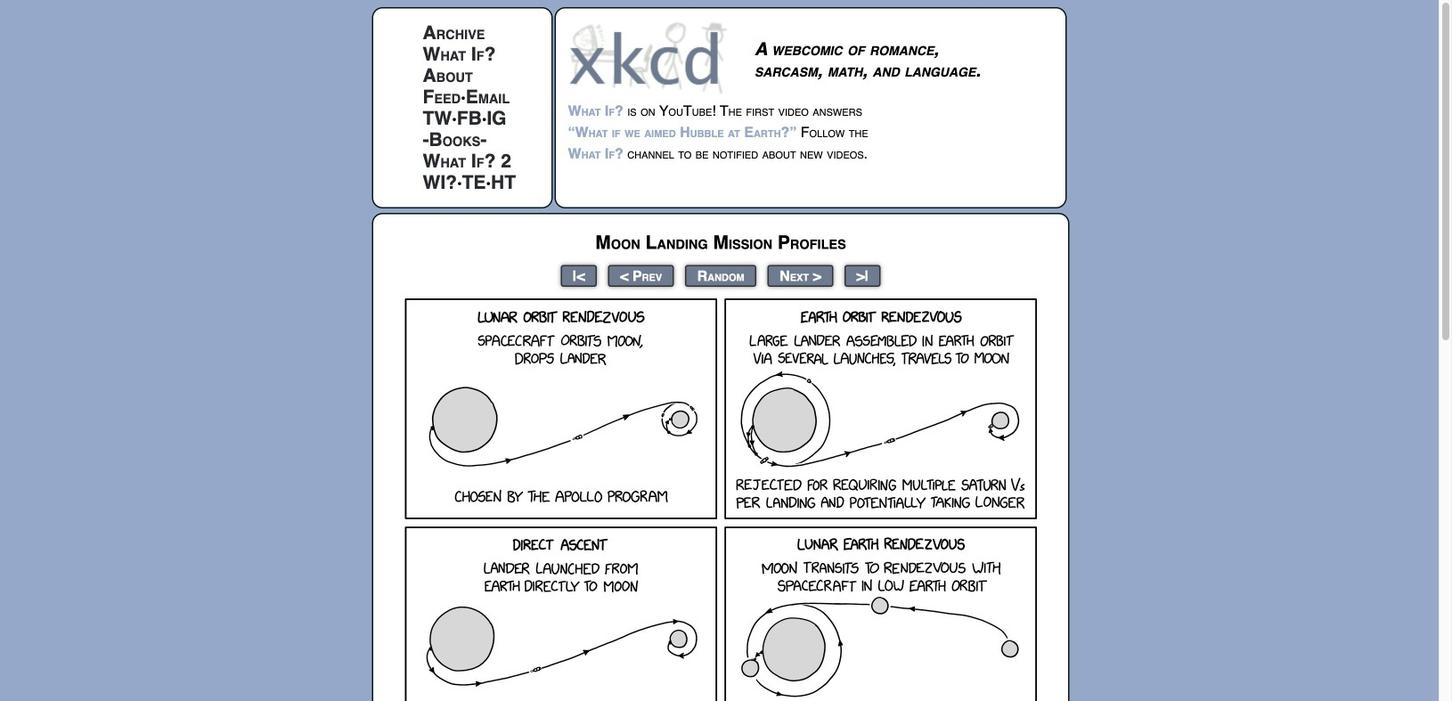 Task type: describe. For each thing, give the bounding box(es) containing it.
xkcd.com logo image
[[568, 21, 733, 94]]



Task type: locate. For each thing, give the bounding box(es) containing it.
moon landing mission profiles image
[[405, 299, 1037, 702]]



Task type: vqa. For each thing, say whether or not it's contained in the screenshot.
Software Testing Day image
no



